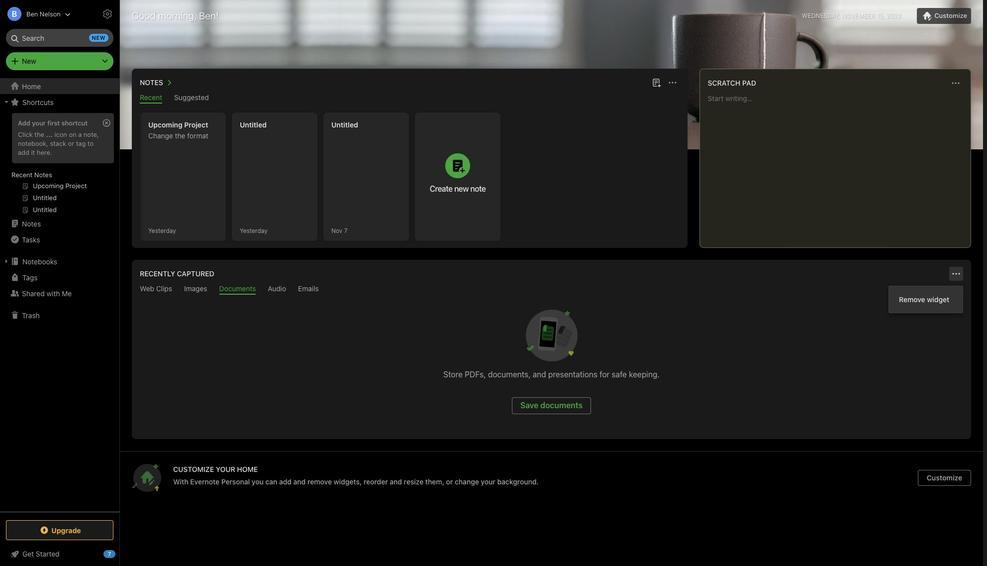 Task type: describe. For each thing, give the bounding box(es) containing it.
keeping.
[[629, 370, 660, 379]]

audio
[[268, 284, 286, 293]]

documents tab
[[219, 284, 256, 295]]

shared with me link
[[0, 285, 119, 301]]

15,
[[877, 12, 885, 19]]

shortcut
[[62, 119, 88, 127]]

documents
[[541, 401, 583, 410]]

widgets,
[[334, 477, 362, 486]]

get started
[[22, 550, 60, 558]]

0 horizontal spatial your
[[32, 119, 46, 127]]

7 inside the help and learning task checklist field
[[108, 551, 111, 557]]

ben
[[26, 10, 38, 18]]

remove widget
[[900, 295, 950, 304]]

pad
[[743, 79, 757, 87]]

trash link
[[0, 307, 119, 323]]

me
[[62, 289, 72, 297]]

recently captured
[[140, 269, 214, 278]]

tags button
[[0, 269, 119, 285]]

to
[[88, 139, 94, 147]]

images tab
[[184, 284, 207, 295]]

recent for recent
[[140, 93, 162, 102]]

remove widget link
[[890, 292, 963, 307]]

store pdfs, documents, and presentations for safe keeping.
[[444, 370, 660, 379]]

add inside 'customize your home with evernote personal you can add and remove widgets, reorder and resize them, or change your background.'
[[279, 477, 292, 486]]

web
[[140, 284, 154, 293]]

icon on a note, notebook, stack or tag to add it here.
[[18, 130, 99, 156]]

untitled for nov 7
[[332, 120, 358, 129]]

recent notes
[[11, 171, 52, 179]]

project
[[184, 120, 208, 129]]

create new note button
[[415, 113, 501, 241]]

wednesday,
[[803, 12, 841, 19]]

Help and Learning task checklist field
[[0, 546, 119, 562]]

get
[[22, 550, 34, 558]]

emails tab
[[298, 284, 319, 295]]

format
[[187, 131, 209, 140]]

Account field
[[0, 4, 71, 24]]

pdfs,
[[465, 370, 486, 379]]

audio tab
[[268, 284, 286, 295]]

captured
[[177, 269, 214, 278]]

home
[[237, 465, 258, 473]]

expand notebooks image
[[2, 257, 10, 265]]

2 vertical spatial notes
[[22, 219, 41, 228]]

create
[[430, 184, 453, 193]]

1 vertical spatial customize
[[927, 473, 963, 482]]

a
[[78, 130, 82, 138]]

new search field
[[13, 29, 109, 47]]

1 vertical spatial more actions image
[[951, 268, 963, 280]]

tags
[[22, 273, 38, 282]]

tasks button
[[0, 231, 119, 247]]

upcoming project change the format
[[148, 120, 209, 140]]

shared with me
[[22, 289, 72, 297]]

customize your home with evernote personal you can add and remove widgets, reorder and resize them, or change your background.
[[173, 465, 539, 486]]

1 vertical spatial notes
[[34, 171, 52, 179]]

on
[[69, 130, 76, 138]]

untitled for yesterday
[[240, 120, 267, 129]]

tab list for notes
[[134, 93, 686, 104]]

recently captured button
[[138, 268, 214, 280]]

shortcuts button
[[0, 94, 119, 110]]

group inside tree
[[0, 110, 119, 220]]

reorder
[[364, 477, 388, 486]]

upgrade
[[51, 526, 81, 534]]

...
[[46, 130, 53, 138]]

good morning, ben!
[[132, 10, 219, 21]]

upcoming
[[148, 120, 183, 129]]

images
[[184, 284, 207, 293]]

with
[[47, 289, 60, 297]]

your inside 'customize your home with evernote personal you can add and remove widgets, reorder and resize them, or change your background.'
[[481, 477, 496, 486]]

here.
[[37, 148, 52, 156]]

trash
[[22, 311, 40, 319]]

evernote
[[190, 477, 220, 486]]

add
[[18, 119, 30, 127]]

documents
[[219, 284, 256, 293]]

2023
[[887, 12, 902, 19]]

more actions field for recently captured
[[950, 267, 964, 281]]

documents tab panel
[[132, 295, 972, 439]]

the inside upcoming project change the format
[[175, 131, 185, 140]]

widget
[[928, 295, 950, 304]]

scratch pad button
[[706, 77, 757, 89]]

with
[[173, 477, 188, 486]]

notes inside button
[[140, 78, 163, 87]]

new
[[22, 57, 36, 65]]

Search text field
[[13, 29, 107, 47]]

Start writing… text field
[[708, 94, 971, 239]]

and inside the documents tab panel
[[533, 370, 546, 379]]

tag
[[76, 139, 86, 147]]

recent tab
[[140, 93, 162, 104]]

first
[[47, 119, 60, 127]]

7 inside recent tab panel
[[344, 227, 348, 234]]

nov 7
[[332, 227, 348, 234]]

home
[[22, 82, 41, 90]]

store
[[444, 370, 463, 379]]

or inside icon on a note, notebook, stack or tag to add it here.
[[68, 139, 74, 147]]

scratch
[[708, 79, 741, 87]]



Task type: vqa. For each thing, say whether or not it's contained in the screenshot.
page inside NOTE LIST element
no



Task type: locate. For each thing, give the bounding box(es) containing it.
tree
[[0, 78, 119, 511]]

group
[[0, 110, 119, 220]]

1 vertical spatial or
[[446, 477, 453, 486]]

customize
[[173, 465, 214, 473]]

recent inside "tab list"
[[140, 93, 162, 102]]

2 untitled from the left
[[332, 120, 358, 129]]

web clips
[[140, 284, 172, 293]]

documents,
[[488, 370, 531, 379]]

emails
[[298, 284, 319, 293]]

1 horizontal spatial new
[[455, 184, 469, 193]]

upgrade button
[[6, 520, 114, 540]]

presentations
[[549, 370, 598, 379]]

notes
[[140, 78, 163, 87], [34, 171, 52, 179], [22, 219, 41, 228]]

notes down the 'here.'
[[34, 171, 52, 179]]

0 vertical spatial customize
[[935, 11, 968, 19]]

recent tab panel
[[132, 104, 688, 248]]

remove
[[900, 295, 926, 304]]

0 vertical spatial 7
[[344, 227, 348, 234]]

new button
[[6, 52, 114, 70]]

recent down it
[[11, 171, 33, 179]]

0 vertical spatial more actions image
[[950, 77, 962, 89]]

More actions field
[[666, 76, 680, 90], [949, 76, 963, 90], [950, 267, 964, 281]]

new inside search box
[[92, 34, 106, 41]]

1 vertical spatial add
[[279, 477, 292, 486]]

notes up the recent tab
[[140, 78, 163, 87]]

0 horizontal spatial and
[[294, 477, 306, 486]]

note,
[[84, 130, 99, 138]]

7 right nov
[[344, 227, 348, 234]]

stack
[[50, 139, 66, 147]]

ben!
[[199, 10, 219, 21]]

0 horizontal spatial 7
[[108, 551, 111, 557]]

7 left click to collapse icon
[[108, 551, 111, 557]]

notebooks link
[[0, 253, 119, 269]]

remove
[[308, 477, 332, 486]]

recent
[[140, 93, 162, 102], [11, 171, 33, 179]]

more actions image
[[950, 77, 962, 89], [951, 268, 963, 280]]

new down settings image
[[92, 34, 106, 41]]

click
[[18, 130, 33, 138]]

safe
[[612, 370, 627, 379]]

resize
[[404, 477, 424, 486]]

0 horizontal spatial yesterday
[[148, 227, 176, 234]]

save
[[521, 401, 539, 410]]

0 vertical spatial new
[[92, 34, 106, 41]]

or right them,
[[446, 477, 453, 486]]

0 horizontal spatial untitled
[[240, 120, 267, 129]]

or
[[68, 139, 74, 147], [446, 477, 453, 486]]

good
[[132, 10, 156, 21]]

or inside 'customize your home with evernote personal you can add and remove widgets, reorder and resize them, or change your background.'
[[446, 477, 453, 486]]

web clips tab
[[140, 284, 172, 295]]

and left remove
[[294, 477, 306, 486]]

0 vertical spatial tab list
[[134, 93, 686, 104]]

your
[[216, 465, 235, 473]]

you
[[252, 477, 264, 486]]

ben nelson
[[26, 10, 61, 18]]

create new note
[[430, 184, 486, 193]]

for
[[600, 370, 610, 379]]

click the ...
[[18, 130, 53, 138]]

it
[[31, 148, 35, 156]]

them,
[[426, 477, 445, 486]]

1 horizontal spatial your
[[481, 477, 496, 486]]

2 yesterday from the left
[[240, 227, 268, 234]]

untitled
[[240, 120, 267, 129], [332, 120, 358, 129]]

notebooks
[[22, 257, 57, 266]]

suggested
[[174, 93, 209, 102]]

1 vertical spatial your
[[481, 477, 496, 486]]

notes link
[[0, 216, 119, 231]]

morning,
[[158, 10, 197, 21]]

0 horizontal spatial the
[[35, 130, 44, 138]]

new left note at the top of the page
[[455, 184, 469, 193]]

tab list containing web clips
[[134, 284, 970, 295]]

or down on
[[68, 139, 74, 147]]

0 horizontal spatial new
[[92, 34, 106, 41]]

1 vertical spatial new
[[455, 184, 469, 193]]

1 yesterday from the left
[[148, 227, 176, 234]]

0 horizontal spatial or
[[68, 139, 74, 147]]

1 vertical spatial recent
[[11, 171, 33, 179]]

0 vertical spatial add
[[18, 148, 29, 156]]

november
[[843, 12, 876, 19]]

1 vertical spatial 7
[[108, 551, 111, 557]]

add inside icon on a note, notebook, stack or tag to add it here.
[[18, 148, 29, 156]]

notes up tasks
[[22, 219, 41, 228]]

recent for recent notes
[[11, 171, 33, 179]]

wednesday, november 15, 2023
[[803, 12, 902, 19]]

note
[[471, 184, 486, 193]]

add your first shortcut
[[18, 119, 88, 127]]

background.
[[498, 477, 539, 486]]

the left ...
[[35, 130, 44, 138]]

1 horizontal spatial or
[[446, 477, 453, 486]]

0 vertical spatial customize button
[[918, 8, 972, 24]]

1 horizontal spatial the
[[175, 131, 185, 140]]

clips
[[156, 284, 172, 293]]

new inside button
[[455, 184, 469, 193]]

2 horizontal spatial and
[[533, 370, 546, 379]]

save documents button
[[512, 397, 592, 414]]

nelson
[[40, 10, 61, 18]]

your up click the ...
[[32, 119, 46, 127]]

more actions image
[[667, 77, 679, 89]]

1 horizontal spatial and
[[390, 477, 402, 486]]

shortcuts
[[22, 98, 54, 106]]

and left resize
[[390, 477, 402, 486]]

tab list
[[134, 93, 686, 104], [134, 284, 970, 295]]

change
[[148, 131, 173, 140]]

tasks
[[22, 235, 40, 244]]

0 vertical spatial recent
[[140, 93, 162, 102]]

0 vertical spatial notes
[[140, 78, 163, 87]]

and
[[533, 370, 546, 379], [294, 477, 306, 486], [390, 477, 402, 486]]

1 vertical spatial customize button
[[919, 470, 972, 486]]

1 tab list from the top
[[134, 93, 686, 104]]

0 horizontal spatial add
[[18, 148, 29, 156]]

tree containing home
[[0, 78, 119, 511]]

0 horizontal spatial recent
[[11, 171, 33, 179]]

change
[[455, 477, 479, 486]]

1 horizontal spatial recent
[[140, 93, 162, 102]]

add left it
[[18, 148, 29, 156]]

settings image
[[102, 8, 114, 20]]

suggested tab
[[174, 93, 209, 104]]

your right change
[[481, 477, 496, 486]]

click to collapse image
[[116, 548, 123, 560]]

the left format
[[175, 131, 185, 140]]

can
[[266, 477, 277, 486]]

group containing add your first shortcut
[[0, 110, 119, 220]]

1 horizontal spatial add
[[279, 477, 292, 486]]

0 vertical spatial your
[[32, 119, 46, 127]]

tab list containing recent
[[134, 93, 686, 104]]

your
[[32, 119, 46, 127], [481, 477, 496, 486]]

1 untitled from the left
[[240, 120, 267, 129]]

nov
[[332, 227, 343, 234]]

recent down the notes button
[[140, 93, 162, 102]]

icon
[[54, 130, 67, 138]]

1 vertical spatial tab list
[[134, 284, 970, 295]]

1 horizontal spatial untitled
[[332, 120, 358, 129]]

1 horizontal spatial yesterday
[[240, 227, 268, 234]]

yesterday
[[148, 227, 176, 234], [240, 227, 268, 234]]

1 horizontal spatial 7
[[344, 227, 348, 234]]

2 tab list from the top
[[134, 284, 970, 295]]

0 vertical spatial or
[[68, 139, 74, 147]]

save documents
[[521, 401, 583, 410]]

7
[[344, 227, 348, 234], [108, 551, 111, 557]]

notes button
[[138, 77, 175, 89]]

add
[[18, 148, 29, 156], [279, 477, 292, 486]]

recently
[[140, 269, 175, 278]]

recent inside tree
[[11, 171, 33, 179]]

more actions field for scratch pad
[[949, 76, 963, 90]]

scratch pad
[[708, 79, 757, 87]]

tab list for recently captured
[[134, 284, 970, 295]]

customize
[[935, 11, 968, 19], [927, 473, 963, 482]]

started
[[36, 550, 60, 558]]

and right documents,
[[533, 370, 546, 379]]

add right can at the bottom left of the page
[[279, 477, 292, 486]]



